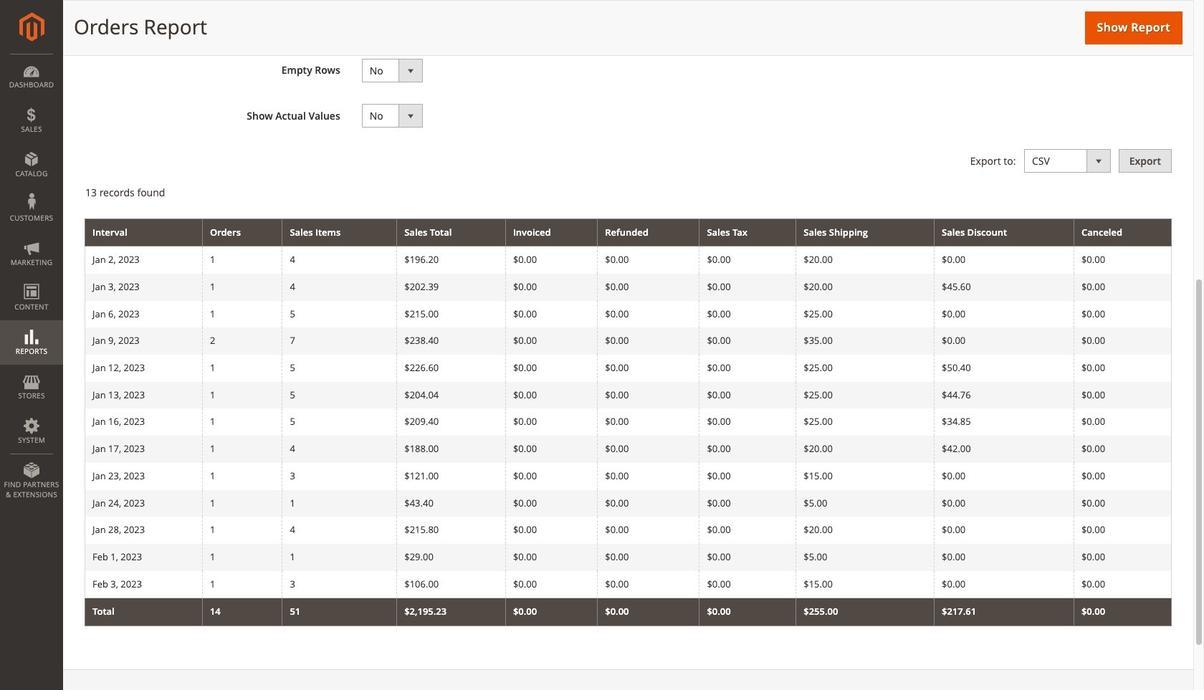 Task type: locate. For each thing, give the bounding box(es) containing it.
menu bar
[[0, 54, 63, 507]]

magento admin panel image
[[19, 12, 44, 42]]



Task type: vqa. For each thing, say whether or not it's contained in the screenshot.
text field
no



